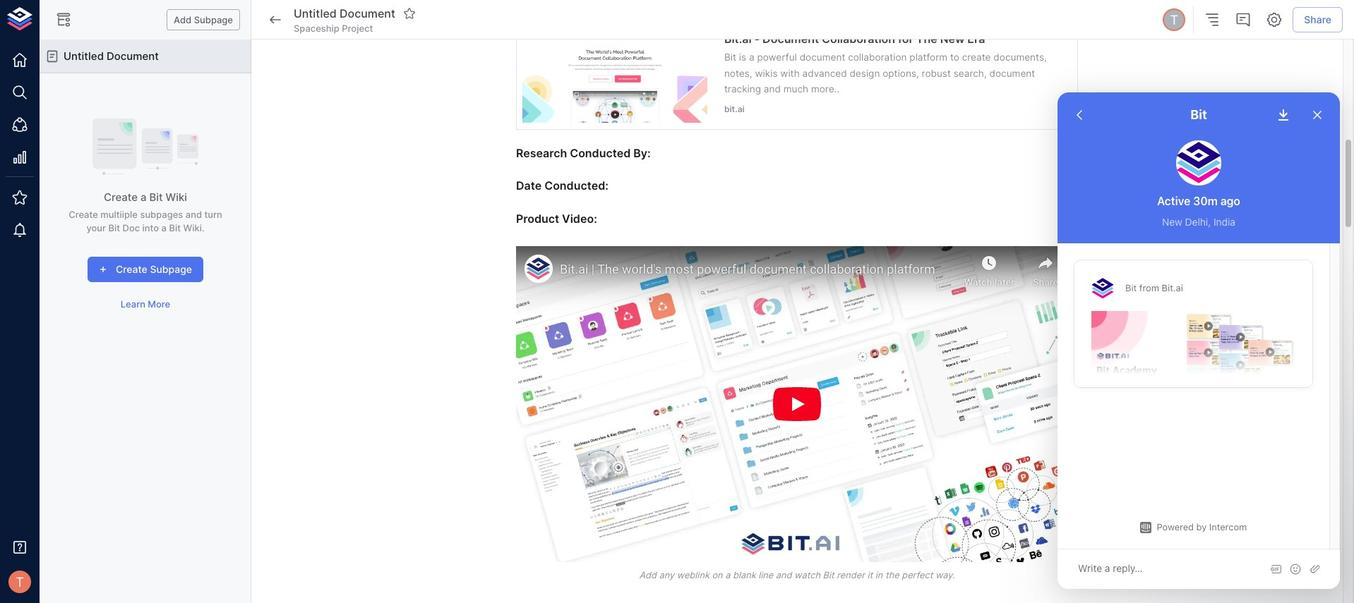 Task type: locate. For each thing, give the bounding box(es) containing it.
1 horizontal spatial add
[[639, 570, 657, 581]]

subpage
[[194, 14, 233, 25], [150, 263, 192, 275]]

create inside create subpage button
[[116, 263, 147, 275]]

create up multiiple
[[104, 191, 138, 204]]

1 vertical spatial subpage
[[150, 263, 192, 275]]

0 vertical spatial and
[[764, 83, 781, 95]]

learn more button
[[117, 294, 174, 316]]

much
[[783, 83, 808, 95]]

a inside 'bit.ai - document collaboration for the new era bit is a powerful document collaboration platform to create documents, notes, wikis with advanced design options, robust search, document tracking and much more..'
[[749, 52, 754, 63]]

a up subpages
[[140, 191, 147, 204]]

document down documents,
[[989, 68, 1035, 79]]

add
[[174, 14, 191, 25], [639, 570, 657, 581]]

bit.ai
[[724, 104, 745, 115]]

0 horizontal spatial subpage
[[150, 263, 192, 275]]

untitled document down hide wiki image
[[64, 49, 159, 63]]

platform
[[910, 52, 947, 63]]

product
[[516, 212, 559, 226]]

2 vertical spatial create
[[116, 263, 147, 275]]

1 horizontal spatial untitled
[[294, 6, 337, 20]]

0 vertical spatial t button
[[1161, 6, 1188, 33]]

1 vertical spatial untitled
[[64, 49, 104, 63]]

bit left is
[[724, 52, 736, 63]]

0 horizontal spatial document
[[107, 49, 159, 63]]

1 horizontal spatial t
[[1170, 12, 1178, 27]]

1 horizontal spatial subpage
[[194, 14, 233, 25]]

1 vertical spatial t button
[[4, 567, 35, 598]]

1 horizontal spatial untitled document
[[294, 6, 395, 20]]

watch
[[794, 570, 820, 581]]

your
[[86, 222, 106, 233]]

1 vertical spatial add
[[639, 570, 657, 581]]

date
[[516, 179, 542, 193]]

add left any
[[639, 570, 657, 581]]

2 vertical spatial and
[[776, 570, 792, 581]]

subpages
[[140, 209, 183, 221]]

search,
[[954, 68, 987, 79]]

1 horizontal spatial t button
[[1161, 6, 1188, 33]]

wiki
[[166, 191, 187, 204]]

1 vertical spatial untitled document
[[64, 49, 159, 63]]

untitled document up "spaceship project"
[[294, 6, 395, 20]]

any
[[659, 570, 674, 581]]

untitled
[[294, 6, 337, 20], [64, 49, 104, 63]]

options,
[[883, 68, 919, 79]]

add inside "add subpage" button
[[174, 14, 191, 25]]

0 vertical spatial create
[[104, 191, 138, 204]]

0 vertical spatial subpage
[[194, 14, 233, 25]]

multiiple
[[100, 209, 138, 221]]

untitled document link
[[40, 40, 251, 73]]

share button
[[1293, 7, 1343, 33]]

bit up subpages
[[149, 191, 163, 204]]

document
[[340, 6, 395, 20], [762, 32, 819, 46], [107, 49, 159, 63]]

table of contents image
[[1204, 11, 1221, 28]]

the
[[885, 570, 899, 581]]

create subpage button
[[87, 257, 203, 283]]

create up learn
[[116, 263, 147, 275]]

subpage for create subpage
[[150, 263, 192, 275]]

new
[[940, 32, 965, 46]]

0 vertical spatial add
[[174, 14, 191, 25]]

0 horizontal spatial add
[[174, 14, 191, 25]]

bit.ai - document collaboration for the new era bit is a powerful document collaboration platform to create documents, notes, wikis with advanced design options, robust search, document tracking and much more..
[[724, 32, 1047, 95]]

bit.ai
[[724, 32, 752, 46]]

for
[[898, 32, 913, 46]]

and inside create a bit wiki create multiiple subpages and turn your bit doc into a bit wiki.
[[185, 209, 202, 221]]

powerful
[[757, 52, 797, 63]]

spaceship project link
[[294, 22, 373, 35]]

untitled down hide wiki image
[[64, 49, 104, 63]]

a right is
[[749, 52, 754, 63]]

bit
[[724, 52, 736, 63], [149, 191, 163, 204], [108, 222, 120, 233], [169, 222, 181, 233], [823, 570, 834, 581]]

add for add subpage
[[174, 14, 191, 25]]

add any weblink on a blank line and watch bit render it in the perfect way.
[[639, 570, 955, 581]]

1 vertical spatial document
[[762, 32, 819, 46]]

create subpage
[[116, 263, 192, 275]]

create
[[962, 52, 991, 63]]

subpage up more
[[150, 263, 192, 275]]

subpage for add subpage
[[194, 14, 233, 25]]

share
[[1304, 13, 1331, 25]]

a right on on the bottom right of the page
[[725, 570, 730, 581]]

document inside 'bit.ai - document collaboration for the new era bit is a powerful document collaboration platform to create documents, notes, wikis with advanced design options, robust search, document tracking and much more..'
[[762, 32, 819, 46]]

0 horizontal spatial untitled
[[64, 49, 104, 63]]

with
[[780, 68, 800, 79]]

the
[[916, 32, 937, 46]]

1 horizontal spatial document
[[340, 6, 395, 20]]

0 horizontal spatial document
[[800, 52, 845, 63]]

to
[[950, 52, 959, 63]]

add for add any weblink on a blank line and watch bit render it in the perfect way.
[[639, 570, 657, 581]]

add up untitled document link
[[174, 14, 191, 25]]

t
[[1170, 12, 1178, 27], [16, 575, 24, 590]]

bit down multiiple
[[108, 222, 120, 233]]

on
[[712, 570, 723, 581]]

subpage left go back 'image'
[[194, 14, 233, 25]]

dialog
[[1058, 92, 1340, 589]]

and up wiki.
[[185, 209, 202, 221]]

1 vertical spatial document
[[989, 68, 1035, 79]]

and down wikis
[[764, 83, 781, 95]]

line
[[758, 570, 773, 581]]

document
[[800, 52, 845, 63], [989, 68, 1035, 79]]

1 vertical spatial t
[[16, 575, 24, 590]]

untitled document
[[294, 6, 395, 20], [64, 49, 159, 63]]

more
[[148, 299, 170, 310]]

2 horizontal spatial document
[[762, 32, 819, 46]]

render
[[837, 570, 865, 581]]

bit right watch
[[823, 570, 834, 581]]

and
[[764, 83, 781, 95], [185, 209, 202, 221], [776, 570, 792, 581]]

a
[[749, 52, 754, 63], [140, 191, 147, 204], [161, 222, 167, 233], [725, 570, 730, 581]]

turn
[[204, 209, 222, 221]]

create
[[104, 191, 138, 204], [69, 209, 98, 221], [116, 263, 147, 275]]

untitled up spaceship
[[294, 6, 337, 20]]

robust
[[922, 68, 951, 79]]

learn more
[[121, 299, 170, 310]]

video:
[[562, 212, 597, 226]]

document up advanced
[[800, 52, 845, 63]]

0 vertical spatial document
[[340, 6, 395, 20]]

1 vertical spatial and
[[185, 209, 202, 221]]

-
[[754, 32, 760, 46]]

and right line
[[776, 570, 792, 581]]

design
[[850, 68, 880, 79]]

and inside 'bit.ai - document collaboration for the new era bit is a powerful document collaboration platform to create documents, notes, wikis with advanced design options, robust search, document tracking and much more..'
[[764, 83, 781, 95]]

create up your
[[69, 209, 98, 221]]

t button
[[1161, 6, 1188, 33], [4, 567, 35, 598]]



Task type: vqa. For each thing, say whether or not it's contained in the screenshot.
Status Report image
no



Task type: describe. For each thing, give the bounding box(es) containing it.
and for create
[[185, 209, 202, 221]]

comments image
[[1235, 11, 1252, 28]]

settings image
[[1266, 11, 1283, 28]]

create a bit wiki create multiiple subpages and turn your bit doc into a bit wiki.
[[69, 191, 222, 233]]

1 vertical spatial create
[[69, 209, 98, 221]]

doc
[[123, 222, 140, 233]]

conducted
[[570, 146, 631, 160]]

product video:
[[516, 212, 597, 226]]

perfect
[[902, 570, 933, 581]]

research conducted by:
[[516, 146, 651, 160]]

a down subpages
[[161, 222, 167, 233]]

advanced
[[802, 68, 847, 79]]

0 horizontal spatial untitled document
[[64, 49, 159, 63]]

blank
[[733, 570, 756, 581]]

spaceship
[[294, 23, 339, 34]]

project
[[342, 23, 373, 34]]

notes,
[[724, 68, 752, 79]]

bit down subpages
[[169, 222, 181, 233]]

spaceship project
[[294, 23, 373, 34]]

0 vertical spatial untitled document
[[294, 6, 395, 20]]

favorite image
[[403, 7, 416, 20]]

0 horizontal spatial t
[[16, 575, 24, 590]]

research
[[516, 146, 567, 160]]

collaboration
[[848, 52, 907, 63]]

create for subpage
[[116, 263, 147, 275]]

learn
[[121, 299, 145, 310]]

0 vertical spatial document
[[800, 52, 845, 63]]

it
[[867, 570, 873, 581]]

0 vertical spatial t
[[1170, 12, 1178, 27]]

into
[[142, 222, 159, 233]]

create for a
[[104, 191, 138, 204]]

more..
[[811, 83, 839, 95]]

wiki.
[[183, 222, 204, 233]]

conducted:
[[544, 179, 608, 193]]

0 horizontal spatial t button
[[4, 567, 35, 598]]

2 vertical spatial document
[[107, 49, 159, 63]]

add subpage
[[174, 14, 233, 25]]

add subpage button
[[167, 9, 240, 31]]

0 vertical spatial untitled
[[294, 6, 337, 20]]

1 horizontal spatial document
[[989, 68, 1035, 79]]

collaboration
[[822, 32, 895, 46]]

weblink
[[677, 570, 709, 581]]

hide wiki image
[[55, 11, 72, 28]]

bit inside 'bit.ai - document collaboration for the new era bit is a powerful document collaboration platform to create documents, notes, wikis with advanced design options, robust search, document tracking and much more..'
[[724, 52, 736, 63]]

is
[[739, 52, 746, 63]]

and for add
[[776, 570, 792, 581]]

way.
[[935, 570, 955, 581]]

in
[[875, 570, 883, 581]]

documents,
[[993, 52, 1047, 63]]

era
[[967, 32, 985, 46]]

wikis
[[755, 68, 778, 79]]

by:
[[633, 146, 651, 160]]

go back image
[[267, 11, 284, 28]]

date conducted:
[[516, 179, 608, 193]]

tracking
[[724, 83, 761, 95]]



